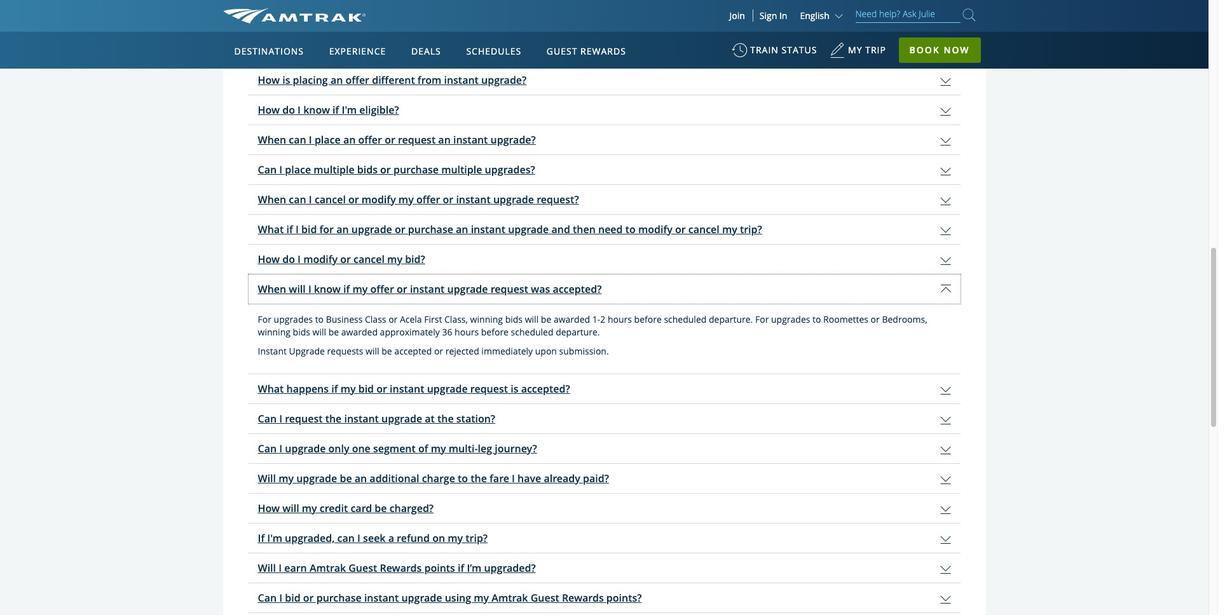 Task type: describe. For each thing, give the bounding box(es) containing it.
guest rewards button
[[542, 34, 631, 69]]

can i request the instant upgrade at the station? button
[[248, 404, 961, 434]]

banner containing join
[[0, 0, 1209, 294]]

earn
[[284, 561, 307, 575]]

of
[[418, 442, 428, 456]]

charge
[[422, 472, 455, 486]]

already
[[544, 472, 581, 486]]

my inside what happens if my bid or instant upgrade request is accepted? button
[[341, 382, 356, 396]]

if left "eligible?"
[[333, 103, 339, 117]]

2 horizontal spatial the
[[471, 472, 487, 486]]

1 horizontal spatial cancel
[[354, 252, 385, 266]]

my trip button
[[830, 38, 886, 69]]

will my upgrade be an additional charge to the fare i have already paid? button
[[248, 464, 961, 493]]

do for know
[[282, 103, 295, 117]]

my inside when will i know if my offer or instant upgrade request was accepted? button
[[353, 282, 368, 296]]

upgrade? inside "button"
[[491, 133, 536, 147]]

offer down experience popup button
[[346, 73, 369, 87]]

instant upgrade requests will be accepted or rejected immediately upon submission.
[[258, 345, 609, 357]]

book now
[[910, 44, 970, 56]]

acela
[[400, 313, 422, 326]]

what if i bid for an upgrade or purchase an instant upgrade and then need to modify or cancel my trip?
[[258, 223, 762, 236]]

0 vertical spatial winning
[[470, 313, 503, 326]]

2 for from the left
[[755, 313, 769, 326]]

0 vertical spatial cancel
[[315, 193, 346, 207]]

2 vertical spatial guest
[[531, 591, 559, 605]]

upgrade? inside button
[[481, 73, 527, 87]]

can for cancel
[[289, 193, 306, 207]]

0 horizontal spatial departure.
[[556, 326, 600, 338]]

join
[[730, 10, 745, 22]]

request inside what happens if my bid or instant upgrade request is accepted? button
[[470, 382, 508, 396]]

1 vertical spatial hours
[[455, 326, 479, 338]]

what happens if my bid or instant upgrade request is accepted? button
[[248, 375, 961, 404]]

charged?
[[390, 502, 434, 516]]

upgrade left at
[[382, 412, 422, 426]]

0 horizontal spatial bid
[[285, 591, 301, 605]]

placing
[[293, 73, 328, 87]]

how do i modify or cancel my bid?
[[258, 252, 425, 266]]

destinations button
[[229, 34, 309, 69]]

if right happens
[[331, 382, 338, 396]]

rewards inside guest rewards "popup button"
[[581, 45, 626, 57]]

schedules link
[[461, 32, 527, 69]]

0 vertical spatial scheduled
[[664, 313, 707, 326]]

need
[[598, 223, 623, 236]]

roomettes
[[824, 313, 869, 326]]

one
[[352, 442, 371, 456]]

my inside how will my credit card be charged? button
[[302, 502, 317, 516]]

will right "requests"
[[366, 345, 379, 357]]

my inside will my upgrade be an additional charge to the fare i have already paid? button
[[279, 472, 294, 486]]

how do i modify or cancel my bid? button
[[248, 245, 961, 274]]

sign in button
[[760, 10, 788, 22]]

1 horizontal spatial amtrak
[[492, 591, 528, 605]]

1 vertical spatial before
[[481, 326, 509, 338]]

will i earn amtrak guest rewards points if i'm upgraded?
[[258, 561, 536, 575]]

faqs button
[[326, 13, 380, 46]]

english
[[800, 10, 830, 22]]

upgrade inside button
[[239, 23, 275, 35]]

when will i know if my offer or instant upgrade request was accepted? button
[[248, 275, 961, 304]]

experience
[[329, 45, 386, 57]]

will for will my upgrade be an additional charge to the fare i have already paid?
[[258, 472, 276, 486]]

be down the "was"
[[541, 313, 552, 326]]

upon
[[535, 345, 557, 357]]

1 horizontal spatial before
[[634, 313, 662, 326]]

leg
[[478, 442, 492, 456]]

status
[[782, 44, 817, 56]]

0 vertical spatial is
[[282, 73, 290, 87]]

upgraded,
[[285, 532, 335, 546]]

1 vertical spatial purchase
[[408, 223, 453, 236]]

train
[[750, 44, 779, 56]]

request inside when can i place an offer or request an instant upgrade? "button"
[[398, 133, 436, 147]]

station?
[[456, 412, 495, 426]]

2 upgrades from the left
[[771, 313, 810, 326]]

points?
[[607, 591, 642, 605]]

do for modify
[[282, 252, 295, 266]]

36
[[442, 326, 452, 338]]

how is placing an offer different from instant upgrade? button
[[248, 65, 961, 95]]

can for can i upgrade only one segment of my multi-leg journey?
[[258, 442, 277, 456]]

if
[[258, 532, 265, 546]]

how will my credit card be charged? button
[[248, 494, 961, 523]]

amtrak image
[[223, 8, 365, 24]]

1 vertical spatial accepted?
[[521, 382, 570, 396]]

how for how is placing an offer different from instant upgrade?
[[258, 73, 280, 87]]

book
[[910, 44, 940, 56]]

2 horizontal spatial bid
[[358, 382, 374, 396]]

an down when can i cancel or modify my offer or instant upgrade request?
[[456, 223, 468, 236]]

will my upgrade be an additional charge to the fare i have already paid?
[[258, 472, 609, 486]]

when for when will i know if my offer or instant upgrade request was accepted?
[[258, 282, 286, 296]]

how for how do i modify or cancel my bid?
[[258, 252, 280, 266]]

request?
[[537, 193, 579, 207]]

upgrade down upgrades?
[[493, 193, 534, 207]]

have
[[518, 472, 541, 486]]

2 vertical spatial purchase
[[316, 591, 362, 605]]

class
[[365, 313, 386, 326]]

what happens if my bid or instant upgrade request is accepted?
[[258, 382, 570, 396]]

segment
[[373, 442, 416, 456]]

my inside how do i modify or cancel my bid? button
[[387, 252, 403, 266]]

for upgrades to business class or acela first class, winning bids will be awarded 1-2 hours before scheduled departure. for upgrades to roomettes or bedrooms, winning bids will be awarded approximately 36 hours before scheduled departure.
[[258, 313, 928, 338]]

if left for
[[286, 223, 293, 236]]

can i request the instant upgrade at the station?
[[258, 412, 495, 426]]

seek
[[363, 532, 386, 546]]

from
[[418, 73, 442, 87]]

search icon image
[[963, 6, 976, 24]]

place inside button
[[285, 163, 311, 177]]

approximately
[[380, 326, 440, 338]]

immediately
[[482, 345, 533, 357]]

2 horizontal spatial cancel
[[689, 223, 720, 236]]

an down one
[[355, 472, 367, 486]]

0 horizontal spatial modify
[[303, 252, 338, 266]]

will for will i earn amtrak guest rewards points if i'm upgraded?
[[258, 561, 276, 575]]

i'm
[[467, 561, 482, 575]]

when can i cancel or modify my offer or instant upgrade request?
[[258, 193, 579, 207]]

can i bid or purchase instant upgrade using my amtrak guest rewards points?
[[258, 591, 642, 605]]

points
[[424, 561, 455, 575]]

upgraded?
[[484, 561, 536, 575]]

1 horizontal spatial is
[[511, 382, 519, 396]]

when for when can i cancel or modify my offer or instant upgrade request?
[[258, 193, 286, 207]]

1 vertical spatial modify
[[638, 223, 673, 236]]

0 vertical spatial purchase
[[394, 163, 439, 177]]

how for how will my credit card be charged?
[[258, 502, 280, 516]]

upgrade down the points
[[402, 591, 442, 605]]

what for what if i bid for an upgrade or purchase an instant upgrade and then need to modify or cancel my trip?
[[258, 223, 284, 236]]

only
[[328, 442, 349, 456]]

will down business
[[313, 326, 326, 338]]

what if i bid for an upgrade or purchase an instant upgrade and then need to modify or cancel my trip? button
[[248, 215, 961, 244]]

what for what happens if my bid or instant upgrade request is accepted?
[[258, 382, 284, 396]]

can for can i place multiple bids or purchase multiple upgrades?
[[258, 163, 277, 177]]

on
[[433, 532, 445, 546]]

english button
[[800, 10, 846, 22]]

request inside can i request the instant upgrade at the station? button
[[285, 412, 323, 426]]

fare
[[490, 472, 509, 486]]

an right the placing
[[331, 73, 343, 87]]

be left accepted
[[382, 345, 392, 357]]

will up upgraded,
[[282, 502, 299, 516]]

how will my credit card be charged?
[[258, 502, 434, 516]]

how do i know if i'm eligible? button
[[248, 95, 961, 125]]

experience button
[[324, 34, 391, 69]]

eligible?
[[359, 103, 399, 117]]

guest rewards
[[547, 45, 626, 57]]

bids inside button
[[357, 163, 378, 177]]

train status
[[750, 44, 817, 56]]



Task type: vqa. For each thing, say whether or not it's contained in the screenshot.
3rd "Can" from the top
yes



Task type: locate. For each thing, give the bounding box(es) containing it.
cancel
[[315, 193, 346, 207], [689, 223, 720, 236], [354, 252, 385, 266]]

instant upgrade requests will be accepted or rejected immediately upon submission. element
[[248, 345, 961, 358]]

how
[[258, 73, 280, 87], [258, 103, 280, 117], [258, 252, 280, 266], [258, 502, 280, 516]]

1 how from the top
[[258, 73, 280, 87]]

application
[[248, 65, 961, 616], [270, 106, 575, 284]]

modify right need
[[638, 223, 673, 236]]

1 when from the top
[[258, 133, 286, 147]]

will down the "was"
[[525, 313, 539, 326]]

will inside will i earn amtrak guest rewards points if i'm upgraded? button
[[258, 561, 276, 575]]

rewards down a
[[380, 561, 422, 575]]

upgrade options
[[239, 23, 310, 35]]

0 vertical spatial place
[[315, 133, 341, 147]]

1 vertical spatial amtrak
[[492, 591, 528, 605]]

will left earn
[[258, 561, 276, 575]]

rewards down will i earn amtrak guest rewards points if i'm upgraded? button
[[562, 591, 604, 605]]

1 vertical spatial know
[[314, 282, 341, 296]]

0 horizontal spatial amtrak
[[310, 561, 346, 575]]

1 horizontal spatial winning
[[470, 313, 503, 326]]

can for can i bid or purchase instant upgrade using my amtrak guest rewards points?
[[258, 591, 277, 605]]

1 horizontal spatial upgrades
[[771, 313, 810, 326]]

winning right 'class,'
[[470, 313, 503, 326]]

1 horizontal spatial bid
[[301, 223, 317, 236]]

offer up class
[[370, 282, 394, 296]]

can i upgrade only one segment of my multi-leg journey?
[[258, 442, 537, 456]]

when will i know if my offer or instant upgrade request was accepted?
[[258, 282, 602, 296]]

upgrades?
[[485, 163, 535, 177]]

will up if
[[258, 472, 276, 486]]

2 vertical spatial cancel
[[354, 252, 385, 266]]

upgrade left only
[[285, 442, 326, 456]]

bids down when can i place an offer or request an instant upgrade?
[[357, 163, 378, 177]]

1 horizontal spatial for
[[755, 313, 769, 326]]

upgrade left and
[[508, 223, 549, 236]]

offer inside "button"
[[358, 133, 382, 147]]

0 vertical spatial modify
[[362, 193, 396, 207]]

know for do
[[303, 103, 330, 117]]

when can i cancel or modify my offer or instant upgrade request? button
[[248, 185, 961, 214]]

will
[[289, 282, 306, 296], [525, 313, 539, 326], [313, 326, 326, 338], [366, 345, 379, 357], [282, 502, 299, 516]]

bid up can i request the instant upgrade at the station?
[[358, 382, 374, 396]]

an right for
[[337, 223, 349, 236]]

1 vertical spatial trip?
[[466, 532, 488, 546]]

0 horizontal spatial scheduled
[[511, 326, 554, 338]]

business
[[326, 313, 363, 326]]

multi-
[[449, 442, 478, 456]]

0 vertical spatial can
[[289, 133, 306, 147]]

accepted? up 1-
[[553, 282, 602, 296]]

2 vertical spatial when
[[258, 282, 286, 296]]

0 horizontal spatial before
[[481, 326, 509, 338]]

request up the station?
[[470, 382, 508, 396]]

2 horizontal spatial modify
[[638, 223, 673, 236]]

0 vertical spatial upgrade
[[239, 23, 275, 35]]

guest down if i'm upgraded, can i seek a refund on my trip?
[[349, 561, 377, 575]]

what left happens
[[258, 382, 284, 396]]

winning up "instant"
[[258, 326, 291, 338]]

0 horizontal spatial trip?
[[466, 532, 488, 546]]

1 horizontal spatial the
[[438, 412, 454, 426]]

2
[[600, 313, 606, 326]]

guest
[[547, 45, 578, 57], [349, 561, 377, 575], [531, 591, 559, 605]]

can for place
[[289, 133, 306, 147]]

how for how do i know if i'm eligible?
[[258, 103, 280, 117]]

when can i place an offer or request an instant upgrade? button
[[248, 125, 961, 154]]

refund
[[397, 532, 430, 546]]

0 horizontal spatial cancel
[[315, 193, 346, 207]]

multiple down how do i know if i'm eligible?
[[314, 163, 355, 177]]

for upgrades to business class or acela first class, winning bids will be awarded 1-2 hours before scheduled departure. for upgrades to roomettes or bedrooms, winning bids will be awarded approximately 36 hours before scheduled departure. element
[[248, 313, 961, 339]]

multiple
[[314, 163, 355, 177], [441, 163, 482, 177]]

sign
[[760, 10, 777, 22]]

accepted
[[394, 345, 432, 357]]

bid down earn
[[285, 591, 301, 605]]

winning
[[470, 313, 503, 326], [258, 326, 291, 338]]

0 vertical spatial accepted?
[[553, 282, 602, 296]]

awarded down business
[[341, 326, 378, 338]]

before up immediately
[[481, 326, 509, 338]]

faqs list item
[[326, 13, 380, 46]]

1 multiple from the left
[[314, 163, 355, 177]]

1 vertical spatial can
[[289, 193, 306, 207]]

1 upgrades from the left
[[274, 313, 313, 326]]

upgrade up credit
[[296, 472, 337, 486]]

bid?
[[405, 252, 425, 266]]

guest down upgraded?
[[531, 591, 559, 605]]

upgrade options list item
[[223, 13, 326, 46]]

hours down 'class,'
[[455, 326, 479, 338]]

0 vertical spatial upgrade?
[[481, 73, 527, 87]]

1 horizontal spatial place
[[315, 133, 341, 147]]

awarded left 1-
[[554, 313, 590, 326]]

at
[[425, 412, 435, 426]]

or inside "button"
[[385, 133, 395, 147]]

bids
[[357, 163, 378, 177], [505, 313, 523, 326], [293, 326, 310, 338]]

1 vertical spatial is
[[511, 382, 519, 396]]

i'm right if
[[267, 532, 282, 546]]

0 horizontal spatial hours
[[455, 326, 479, 338]]

3 when from the top
[[258, 282, 286, 296]]

be down business
[[329, 326, 339, 338]]

4 how from the top
[[258, 502, 280, 516]]

1 vertical spatial upgrade?
[[491, 133, 536, 147]]

0 vertical spatial trip?
[[740, 223, 762, 236]]

1 vertical spatial do
[[282, 252, 295, 266]]

to right need
[[626, 223, 636, 236]]

instant inside "button"
[[453, 133, 488, 147]]

i'm left "eligible?"
[[342, 103, 357, 117]]

bid
[[301, 223, 317, 236], [358, 382, 374, 396], [285, 591, 301, 605]]

i'm
[[342, 103, 357, 117], [267, 532, 282, 546]]

1 horizontal spatial multiple
[[441, 163, 482, 177]]

1 vertical spatial bids
[[505, 313, 523, 326]]

2 vertical spatial modify
[[303, 252, 338, 266]]

1 vertical spatial guest
[[349, 561, 377, 575]]

i inside "button"
[[309, 133, 312, 147]]

0 vertical spatial awarded
[[554, 313, 590, 326]]

0 vertical spatial rewards
[[581, 45, 626, 57]]

class,
[[445, 313, 468, 326]]

destinations
[[234, 45, 304, 57]]

0 horizontal spatial for
[[258, 313, 271, 326]]

0 vertical spatial i'm
[[342, 103, 357, 117]]

to left business
[[315, 313, 324, 326]]

modify
[[362, 193, 396, 207], [638, 223, 673, 236], [303, 252, 338, 266]]

1 horizontal spatial trip?
[[740, 223, 762, 236]]

how is placing an offer different from instant upgrade?
[[258, 73, 527, 87]]

request inside when will i know if my offer or instant upgrade request was accepted? button
[[491, 282, 528, 296]]

0 vertical spatial hours
[[608, 313, 632, 326]]

1 vertical spatial cancel
[[689, 223, 720, 236]]

1 for from the left
[[258, 313, 271, 326]]

accepted? down upon
[[521, 382, 570, 396]]

know
[[303, 103, 330, 117], [314, 282, 341, 296]]

upgrades
[[274, 313, 313, 326], [771, 313, 810, 326]]

1 will from the top
[[258, 472, 276, 486]]

was
[[531, 282, 550, 296]]

Please enter your search item search field
[[856, 6, 961, 23]]

to left roomettes
[[813, 313, 821, 326]]

my inside "what if i bid for an upgrade or purchase an instant upgrade and then need to modify or cancel my trip?" button
[[722, 223, 738, 236]]

0 vertical spatial amtrak
[[310, 561, 346, 575]]

1 what from the top
[[258, 223, 284, 236]]

my trip
[[848, 44, 886, 56]]

bids up immediately
[[505, 313, 523, 326]]

using
[[445, 591, 471, 605]]

can inside "button"
[[289, 133, 306, 147]]

accepted?
[[553, 282, 602, 296], [521, 382, 570, 396]]

1 vertical spatial bid
[[358, 382, 374, 396]]

2 do from the top
[[282, 252, 295, 266]]

to right charge at left
[[458, 472, 468, 486]]

my inside when can i cancel or modify my offer or instant upgrade request? button
[[399, 193, 414, 207]]

when can i place an offer or request an instant upgrade?
[[258, 133, 536, 147]]

rewards up how is placing an offer different from instant upgrade? button
[[581, 45, 626, 57]]

options
[[277, 23, 310, 35]]

if up business
[[343, 282, 350, 296]]

1 vertical spatial upgrade
[[289, 345, 325, 357]]

is
[[282, 73, 290, 87], [511, 382, 519, 396]]

upgrade up at
[[427, 382, 468, 396]]

what inside what happens if my bid or instant upgrade request is accepted? button
[[258, 382, 284, 396]]

for
[[258, 313, 271, 326], [755, 313, 769, 326]]

upgrades up "instant"
[[274, 313, 313, 326]]

my inside "can i upgrade only one segment of my multi-leg journey?" button
[[431, 442, 446, 456]]

0 vertical spatial will
[[258, 472, 276, 486]]

2 vertical spatial can
[[337, 532, 355, 546]]

0 vertical spatial guest
[[547, 45, 578, 57]]

how do i know if i'm eligible?
[[258, 103, 399, 117]]

1 horizontal spatial upgrade
[[289, 345, 325, 357]]

hours right 2
[[608, 313, 632, 326]]

application containing how is placing an offer different from instant upgrade?
[[248, 65, 961, 616]]

for
[[320, 223, 334, 236]]

trip?
[[740, 223, 762, 236], [466, 532, 488, 546]]

be
[[541, 313, 552, 326], [329, 326, 339, 338], [382, 345, 392, 357], [340, 472, 352, 486], [375, 502, 387, 516]]

2 horizontal spatial bids
[[505, 313, 523, 326]]

if left i'm
[[458, 561, 464, 575]]

credit
[[320, 502, 348, 516]]

regions map image
[[270, 106, 575, 284]]

1 horizontal spatial bids
[[357, 163, 378, 177]]

2 vertical spatial bids
[[293, 326, 310, 338]]

sign in
[[760, 10, 788, 22]]

1 horizontal spatial awarded
[[554, 313, 590, 326]]

0 horizontal spatial i'm
[[267, 532, 282, 546]]

bids up happens
[[293, 326, 310, 338]]

my
[[399, 193, 414, 207], [722, 223, 738, 236], [387, 252, 403, 266], [353, 282, 368, 296], [341, 382, 356, 396], [431, 442, 446, 456], [279, 472, 294, 486], [302, 502, 317, 516], [448, 532, 463, 546], [474, 591, 489, 605]]

request left the "was"
[[491, 282, 528, 296]]

1 horizontal spatial departure.
[[709, 313, 753, 326]]

place
[[315, 133, 341, 147], [285, 163, 311, 177]]

know for will
[[314, 282, 341, 296]]

offer
[[346, 73, 369, 87], [358, 133, 382, 147], [416, 193, 440, 207], [370, 282, 394, 296]]

upgrades left roomettes
[[771, 313, 810, 326]]

1-
[[593, 313, 600, 326]]

1 vertical spatial rewards
[[380, 561, 422, 575]]

3 how from the top
[[258, 252, 280, 266]]

upgrade up how do i modify or cancel my bid?
[[352, 223, 392, 236]]

2 vertical spatial bid
[[285, 591, 301, 605]]

if i'm upgraded, can i seek a refund on my trip? button
[[248, 524, 961, 553]]

2 vertical spatial rewards
[[562, 591, 604, 605]]

0 horizontal spatial winning
[[258, 326, 291, 338]]

know down the placing
[[303, 103, 330, 117]]

1 vertical spatial scheduled
[[511, 326, 554, 338]]

the right at
[[438, 412, 454, 426]]

before
[[634, 313, 662, 326], [481, 326, 509, 338]]

list
[[223, 13, 986, 46]]

be right "card" in the bottom of the page
[[375, 502, 387, 516]]

modify down the can i place multiple bids or purchase multiple upgrades?
[[362, 193, 396, 207]]

upgrade? up upgrades?
[[491, 133, 536, 147]]

an up the can i place multiple bids or purchase multiple upgrades?
[[438, 133, 451, 147]]

0 horizontal spatial awarded
[[341, 326, 378, 338]]

when inside "button"
[[258, 133, 286, 147]]

rewards inside can i bid or purchase instant upgrade using my amtrak guest rewards points? button
[[562, 591, 604, 605]]

upgrade? down schedules
[[481, 73, 527, 87]]

place inside "button"
[[315, 133, 341, 147]]

what inside "what if i bid for an upgrade or purchase an instant upgrade and then need to modify or cancel my trip?" button
[[258, 223, 284, 236]]

1 vertical spatial will
[[258, 561, 276, 575]]

upgrade
[[239, 23, 275, 35], [289, 345, 325, 357]]

the up only
[[325, 412, 342, 426]]

my inside the if i'm upgraded, can i seek a refund on my trip? button
[[448, 532, 463, 546]]

1 horizontal spatial hours
[[608, 313, 632, 326]]

1 vertical spatial departure.
[[556, 326, 600, 338]]

0 vertical spatial when
[[258, 133, 286, 147]]

offer down the can i place multiple bids or purchase multiple upgrades?
[[416, 193, 440, 207]]

my inside can i bid or purchase instant upgrade using my amtrak guest rewards points? button
[[474, 591, 489, 605]]

1 can from the top
[[258, 163, 277, 177]]

can i upgrade only one segment of my multi-leg journey? button
[[248, 434, 961, 464]]

will down how do i modify or cancel my bid?
[[289, 282, 306, 296]]

3 can from the top
[[258, 442, 277, 456]]

1 vertical spatial i'm
[[267, 532, 282, 546]]

can for can i request the instant upgrade at the station?
[[258, 412, 277, 426]]

0 horizontal spatial upgrades
[[274, 313, 313, 326]]

request up the can i place multiple bids or purchase multiple upgrades?
[[398, 133, 436, 147]]

1 vertical spatial when
[[258, 193, 286, 207]]

upgrade right "instant"
[[289, 345, 325, 357]]

deals button
[[406, 34, 446, 69]]

0 horizontal spatial bids
[[293, 326, 310, 338]]

0 vertical spatial do
[[282, 103, 295, 117]]

2 can from the top
[[258, 412, 277, 426]]

2 what from the top
[[258, 382, 284, 396]]

0 horizontal spatial the
[[325, 412, 342, 426]]

2 when from the top
[[258, 193, 286, 207]]

now
[[944, 44, 970, 56]]

0 horizontal spatial place
[[285, 163, 311, 177]]

requests
[[327, 345, 363, 357]]

0 vertical spatial bids
[[357, 163, 378, 177]]

0 vertical spatial departure.
[[709, 313, 753, 326]]

when for when can i place an offer or request an instant upgrade?
[[258, 133, 286, 147]]

1 vertical spatial awarded
[[341, 326, 378, 338]]

first
[[424, 313, 442, 326]]

4 can from the top
[[258, 591, 277, 605]]

guest up how is placing an offer different from instant upgrade? button
[[547, 45, 578, 57]]

train status link
[[732, 38, 817, 69]]

bid left for
[[301, 223, 317, 236]]

2 multiple from the left
[[441, 163, 482, 177]]

guest inside "popup button"
[[547, 45, 578, 57]]

card
[[351, 502, 372, 516]]

2 will from the top
[[258, 561, 276, 575]]

can i place multiple bids or purchase multiple upgrades?
[[258, 163, 535, 177]]

before right 2
[[634, 313, 662, 326]]

amtrak down upgraded?
[[492, 591, 528, 605]]

will inside will my upgrade be an additional charge to the fare i have already paid? button
[[258, 472, 276, 486]]

know down how do i modify or cancel my bid?
[[314, 282, 341, 296]]

journey?
[[495, 442, 537, 456]]

can i bid or purchase instant upgrade using my amtrak guest rewards points? button
[[248, 584, 961, 613]]

trip
[[866, 44, 886, 56]]

list containing upgrade options
[[223, 13, 986, 46]]

multiple left upgrades?
[[441, 163, 482, 177]]

1 horizontal spatial modify
[[362, 193, 396, 207]]

1 do from the top
[[282, 103, 295, 117]]

amtrak right earn
[[310, 561, 346, 575]]

can i place multiple bids or purchase multiple upgrades? button
[[248, 155, 961, 184]]

2 how from the top
[[258, 103, 280, 117]]

modify down for
[[303, 252, 338, 266]]

0 vertical spatial know
[[303, 103, 330, 117]]

offer down "eligible?"
[[358, 133, 382, 147]]

is down immediately
[[511, 382, 519, 396]]

0 vertical spatial before
[[634, 313, 662, 326]]

banner
[[0, 0, 1209, 294]]

scheduled
[[664, 313, 707, 326], [511, 326, 554, 338]]

paid?
[[583, 472, 609, 486]]

be up how will my credit card be charged?
[[340, 472, 352, 486]]

instant
[[258, 345, 287, 357]]

0 vertical spatial what
[[258, 223, 284, 236]]

the left the fare
[[471, 472, 487, 486]]

is left the placing
[[282, 73, 290, 87]]

faqs
[[342, 23, 364, 35]]

book now button
[[899, 38, 981, 63]]

or
[[385, 133, 395, 147], [380, 163, 391, 177], [348, 193, 359, 207], [443, 193, 454, 207], [395, 223, 406, 236], [675, 223, 686, 236], [340, 252, 351, 266], [397, 282, 407, 296], [389, 313, 398, 326], [871, 313, 880, 326], [434, 345, 443, 357], [377, 382, 387, 396], [303, 591, 314, 605]]

request down happens
[[285, 412, 323, 426]]

0 vertical spatial bid
[[301, 223, 317, 236]]

1 vertical spatial place
[[285, 163, 311, 177]]

the
[[325, 412, 342, 426], [438, 412, 454, 426], [471, 472, 487, 486]]

upgrade inside application
[[289, 345, 325, 357]]

upgrade up 'destinations'
[[239, 23, 275, 35]]

0 horizontal spatial is
[[282, 73, 290, 87]]

1 horizontal spatial scheduled
[[664, 313, 707, 326]]

rewards inside will i earn amtrak guest rewards points if i'm upgraded? button
[[380, 561, 422, 575]]

what left for
[[258, 223, 284, 236]]

1 horizontal spatial i'm
[[342, 103, 357, 117]]

an down how do i know if i'm eligible?
[[343, 133, 356, 147]]

upgrade up 'class,'
[[447, 282, 488, 296]]

1 vertical spatial winning
[[258, 326, 291, 338]]



